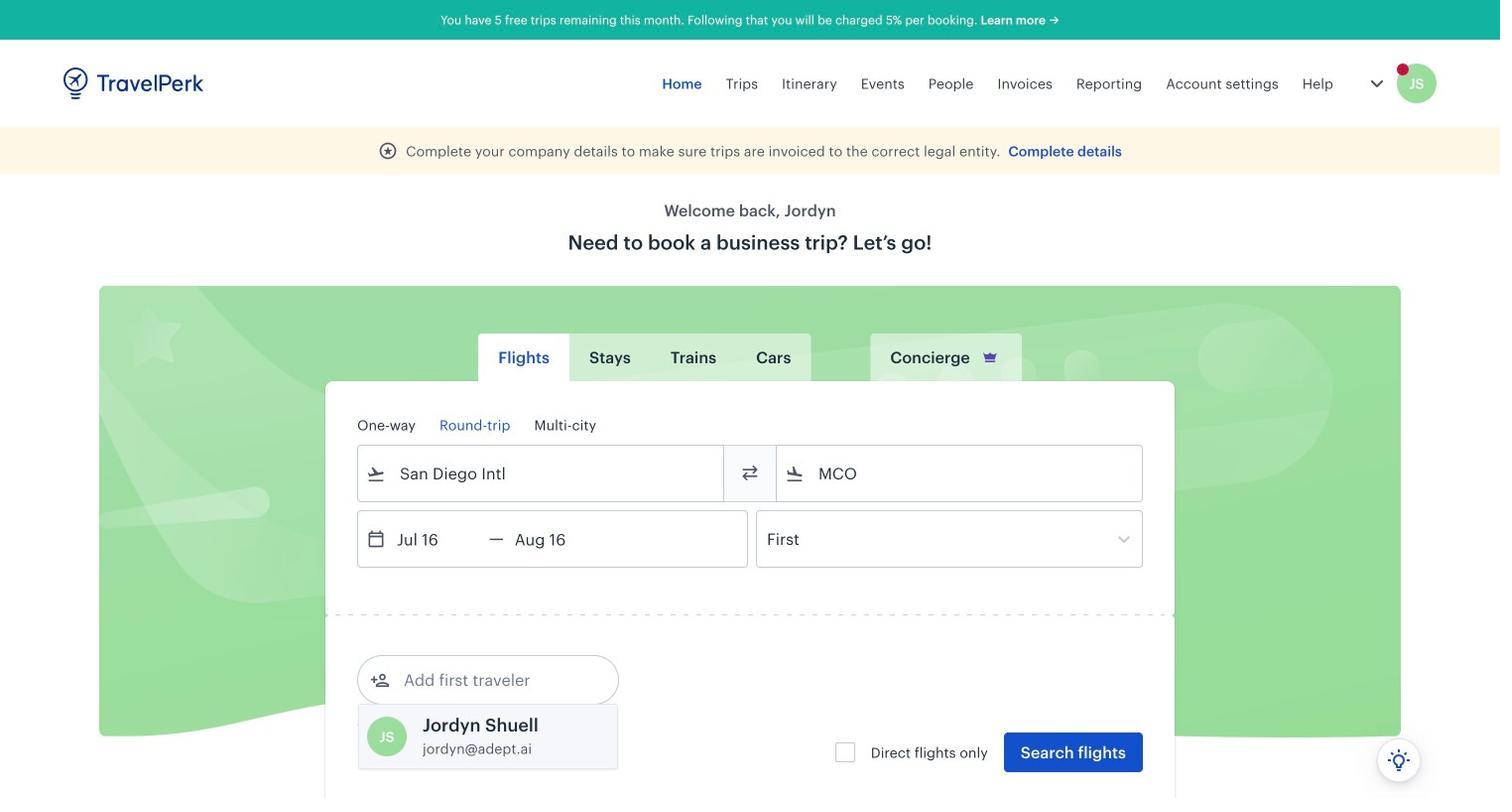 Task type: describe. For each thing, give the bounding box(es) containing it.
Return text field
[[504, 511, 607, 567]]

Depart text field
[[386, 511, 489, 567]]

From search field
[[386, 458, 698, 489]]



Task type: locate. For each thing, give the bounding box(es) containing it.
To search field
[[805, 458, 1117, 489]]

Add first traveler search field
[[390, 664, 597, 696]]



